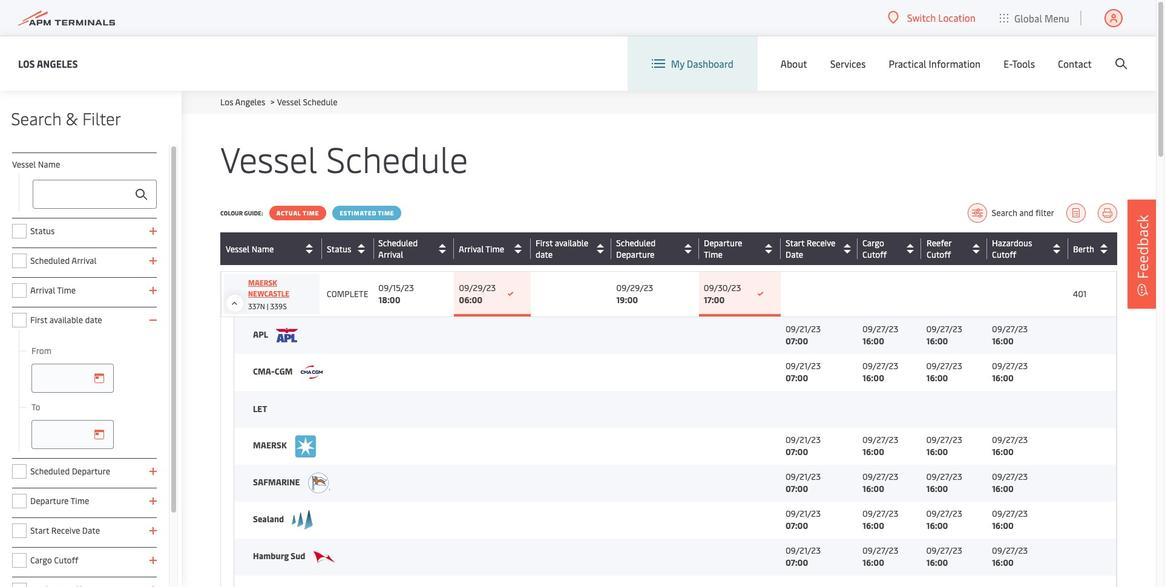 Task type: describe. For each thing, give the bounding box(es) containing it.
To text field
[[31, 420, 114, 449]]

los for los angeles
[[18, 57, 35, 70]]

angeles for los angeles > vessel schedule
[[235, 96, 265, 108]]

09/21/23 07:00 for safmarine
[[786, 471, 821, 495]]

berth button for hazardous cutoff button related to cargo cutoff button related to start receive date button for scheduled arrival button associated with second status button from left
[[1073, 239, 1114, 258]]

about button
[[781, 36, 807, 91]]

practical information
[[889, 57, 981, 70]]

cargo for start receive date button for scheduled arrival button associated with second status button from left
[[863, 237, 884, 249]]

1 horizontal spatial los angeles link
[[220, 96, 265, 108]]

my
[[671, 57, 684, 70]]

09/21/23 07:00 for hamburg sud
[[786, 545, 821, 568]]

scheduled departure for scheduled departure button corresponding to departure time button for start receive date button for scheduled arrival button associated with second status button from left
[[616, 237, 656, 260]]

06:00
[[459, 294, 482, 306]]

actual time
[[276, 209, 319, 217]]

menu
[[1045, 11, 1070, 25]]

feedback
[[1132, 215, 1152, 279]]

search and filter
[[992, 207, 1054, 219]]

angeles for los angeles
[[37, 57, 78, 70]]

date for first available date button related to arrival time button for scheduled arrival button for second status button from right
[[536, 249, 553, 260]]

07:00 for maersk
[[786, 446, 808, 458]]

apl
[[253, 329, 270, 340]]

search for search & filter
[[11, 107, 61, 130]]

let
[[253, 403, 267, 415]]

vessel name for the vessel name button corresponding to second status button from right
[[226, 243, 274, 255]]

location
[[938, 11, 976, 24]]

cargo cutoff for scheduled arrival button associated with second status button from left
[[863, 237, 887, 260]]

global menu button
[[988, 0, 1082, 36]]

berth for scheduled arrival button associated with second status button from left
[[1073, 243, 1094, 255]]

guide:
[[244, 209, 263, 217]]

receive for start receive date button for scheduled arrival button associated with second status button from left
[[807, 237, 836, 249]]

From text field
[[31, 364, 114, 393]]

search & filter
[[11, 107, 121, 130]]

09/21/23 07:00 for maersk
[[786, 434, 821, 458]]

e-
[[1004, 57, 1012, 70]]

cargo for start receive date button corresponding to scheduled arrival button for second status button from right
[[863, 237, 884, 249]]

to
[[31, 401, 40, 413]]

scheduled departure button for departure time button for start receive date button corresponding to scheduled arrival button for second status button from right
[[616, 237, 696, 260]]

09/21/23 for cma-cgm
[[786, 360, 821, 372]]

e-tools
[[1004, 57, 1035, 70]]

estimated
[[340, 209, 376, 217]]

09/21/23 07:00 for apl
[[786, 323, 821, 347]]

complete
[[327, 288, 368, 300]]

401
[[1073, 288, 1087, 300]]

maersk for maersk newcastle 337n | 339s
[[248, 278, 277, 288]]

scheduled arrival for scheduled arrival button associated with second status button from left
[[378, 237, 418, 260]]

and
[[1019, 207, 1034, 219]]

09/30/23 17:00
[[704, 282, 741, 306]]

09/21/23 07:00 for sealand
[[786, 508, 821, 531]]

los angeles
[[18, 57, 78, 70]]

start receive date for scheduled arrival button associated with second status button from left
[[786, 237, 836, 260]]

hamburg sud
[[253, 550, 307, 562]]

filter
[[82, 107, 121, 130]]

e-tools button
[[1004, 36, 1035, 91]]

safmarine image
[[308, 473, 330, 493]]

switch
[[907, 11, 936, 24]]

global
[[1014, 11, 1042, 25]]

09/15/23
[[379, 282, 414, 294]]

reefer for start receive date button corresponding to scheduled arrival button for second status button from right
[[926, 237, 951, 249]]

07:00 for cma-cgm
[[786, 372, 808, 384]]

tools
[[1012, 57, 1035, 70]]

09/30/23
[[704, 282, 741, 294]]

cargo cutoff button for start receive date button corresponding to scheduled arrival button for second status button from right
[[863, 237, 919, 260]]

estimated time
[[340, 209, 394, 217]]

services button
[[830, 36, 866, 91]]

information
[[929, 57, 981, 70]]

available for arrival time button for scheduled arrival button associated with second status button from left
[[555, 237, 588, 249]]

name for the vessel name button corresponding to second status button from left
[[252, 243, 274, 255]]

search for search and filter
[[992, 207, 1017, 219]]

hamburg
[[253, 550, 289, 562]]

09/29/23 for 06:00
[[459, 282, 496, 294]]

contact button
[[1058, 36, 1092, 91]]

18:00
[[379, 294, 400, 306]]

colour
[[220, 209, 243, 217]]

scheduled departure for scheduled departure button associated with departure time button for start receive date button corresponding to scheduled arrival button for second status button from right
[[616, 237, 656, 260]]

berth button for cargo cutoff button for start receive date button corresponding to scheduled arrival button for second status button from right hazardous cutoff button
[[1073, 239, 1114, 258]]

newcastle
[[248, 289, 289, 298]]

first for scheduled arrival button for second status button from right
[[536, 237, 553, 249]]

practical
[[889, 57, 926, 70]]

my dashboard
[[671, 57, 733, 70]]

maersk for maersk
[[253, 439, 289, 451]]

sealand image
[[292, 510, 314, 530]]

07:00 for sealand
[[786, 520, 808, 531]]

berth for scheduled arrival button for second status button from right
[[1073, 243, 1094, 255]]

2 status button from the left
[[327, 239, 371, 258]]

actual
[[276, 209, 301, 217]]

time for estimated time
[[378, 209, 394, 217]]

09/21/23 for maersk
[[786, 434, 821, 445]]

first for scheduled arrival button associated with second status button from left
[[536, 237, 553, 249]]

09/29/23 for 19:00
[[616, 282, 653, 294]]

cma-cgm
[[253, 365, 295, 377]]

17:00
[[704, 294, 725, 306]]

cargo cutoff for scheduled arrival button for second status button from right
[[863, 237, 887, 260]]

los for los angeles > vessel schedule
[[220, 96, 233, 108]]

from
[[31, 345, 51, 357]]

&
[[66, 107, 78, 130]]

switch location
[[907, 11, 976, 24]]

start receive date button for scheduled arrival button associated with second status button from left
[[786, 237, 855, 260]]

reefer cutoff button for cargo cutoff button for start receive date button corresponding to scheduled arrival button for second status button from right hazardous cutoff button
[[926, 237, 984, 260]]

first available date for scheduled arrival button associated with second status button from left
[[536, 237, 588, 260]]

arrival time for scheduled arrival button associated with second status button from left
[[459, 243, 504, 255]]

start for second status button from left
[[786, 237, 805, 249]]

contact
[[1058, 57, 1092, 70]]

vessel name for the vessel name button corresponding to second status button from left
[[226, 243, 274, 255]]

hazardous for scheduled arrival button associated with second status button from left
[[992, 237, 1032, 249]]

09/15/23 18:00
[[379, 282, 414, 306]]

19:00
[[616, 294, 638, 306]]



Task type: vqa. For each thing, say whether or not it's contained in the screenshot.
3rd '09/21/23' from the top of the page
yes



Task type: locate. For each thing, give the bounding box(es) containing it.
hazardous
[[992, 237, 1032, 249], [992, 237, 1032, 249]]

0 horizontal spatial search
[[11, 107, 61, 130]]

1 hazardous from the left
[[992, 237, 1032, 249]]

search left &
[[11, 107, 61, 130]]

1 09/21/23 07:00 from the top
[[786, 323, 821, 347]]

hazardous cutoff for start receive date button corresponding to scheduled arrival button for second status button from right
[[992, 237, 1032, 260]]

scheduled departure
[[616, 237, 656, 260], [616, 237, 656, 260], [30, 465, 110, 477]]

1 start receive date button from the left
[[786, 237, 855, 260]]

0 vertical spatial maersk
[[248, 278, 277, 288]]

first available date button for arrival time button for scheduled arrival button for second status button from right
[[536, 237, 608, 260]]

09/21/23 for apl
[[786, 323, 821, 335]]

time right the actual
[[303, 209, 319, 217]]

first available date
[[536, 237, 588, 260], [536, 237, 589, 260], [30, 314, 102, 326]]

07:00 for hamburg sud
[[786, 557, 808, 568]]

16:00
[[863, 335, 884, 347], [926, 335, 948, 347], [992, 335, 1014, 347], [863, 372, 884, 384], [926, 372, 948, 384], [992, 372, 1014, 384], [863, 446, 884, 458], [926, 446, 948, 458], [992, 446, 1014, 458], [863, 483, 884, 495], [926, 483, 948, 495], [992, 483, 1014, 495], [863, 520, 884, 531], [926, 520, 948, 531], [992, 520, 1014, 531], [863, 557, 884, 568], [926, 557, 948, 568], [992, 557, 1014, 568]]

3 09/21/23 from the top
[[786, 434, 821, 445]]

2 09/29/23 from the left
[[616, 282, 653, 294]]

09/27/23
[[863, 323, 898, 335], [926, 323, 962, 335], [992, 323, 1028, 335], [863, 360, 898, 372], [926, 360, 962, 372], [992, 360, 1028, 372], [863, 434, 898, 445], [926, 434, 962, 445], [992, 434, 1028, 445], [863, 471, 898, 482], [926, 471, 962, 482], [992, 471, 1028, 482], [863, 508, 898, 519], [926, 508, 962, 519], [992, 508, 1028, 519], [863, 545, 898, 556], [926, 545, 962, 556], [992, 545, 1028, 556]]

09/29/23
[[459, 282, 496, 294], [616, 282, 653, 294]]

maersk newcastle 337n | 339s
[[248, 278, 289, 311]]

scheduled arrival button for second status button from left
[[378, 237, 451, 260]]

2 berth from the left
[[1073, 243, 1094, 255]]

maersk image
[[295, 434, 317, 458]]

cargo
[[863, 237, 884, 249], [863, 237, 884, 249], [30, 554, 52, 566]]

feedback button
[[1128, 200, 1158, 309]]

5 09/21/23 from the top
[[786, 508, 821, 519]]

date for first available date button associated with arrival time button for scheduled arrival button associated with second status button from left
[[536, 249, 553, 260]]

name for the vessel name button corresponding to second status button from right
[[252, 243, 274, 255]]

>
[[270, 96, 275, 108]]

safmarine
[[253, 476, 302, 488]]

2 berth button from the left
[[1073, 239, 1114, 258]]

reefer cutoff for scheduled arrival button associated with second status button from left
[[927, 237, 952, 260]]

scheduled arrival for scheduled arrival button for second status button from right
[[379, 237, 418, 260]]

arrival time button for scheduled arrival button for second status button from right
[[459, 239, 528, 258]]

vessel name button
[[226, 239, 319, 258], [226, 239, 319, 258]]

1 berth button from the left
[[1073, 239, 1114, 258]]

0 vertical spatial los
[[18, 57, 35, 70]]

start receive date button for scheduled arrival button for second status button from right
[[786, 237, 855, 260]]

status button
[[327, 239, 371, 258], [327, 239, 371, 258]]

cargo cutoff button for start receive date button for scheduled arrival button associated with second status button from left
[[863, 237, 918, 260]]

None text field
[[33, 180, 157, 209]]

09/29/23 06:00
[[459, 282, 496, 306]]

07:00 for safmarine
[[786, 483, 808, 495]]

first available date button
[[536, 237, 608, 260], [536, 237, 608, 260]]

date
[[786, 249, 803, 260], [786, 249, 803, 260], [82, 525, 100, 536]]

1 horizontal spatial 09/29/23
[[616, 282, 653, 294]]

practical information button
[[889, 36, 981, 91]]

None checkbox
[[12, 283, 27, 298], [12, 464, 27, 479], [12, 494, 27, 508], [12, 524, 27, 538], [12, 553, 27, 568], [12, 283, 27, 298], [12, 464, 27, 479], [12, 494, 27, 508], [12, 524, 27, 538], [12, 553, 27, 568]]

cma cgm image
[[301, 366, 322, 379]]

2 reefer cutoff button from the left
[[927, 237, 984, 260]]

sud
[[291, 550, 305, 562]]

1 horizontal spatial angeles
[[235, 96, 265, 108]]

status for the vessel name button corresponding to second status button from right
[[327, 243, 351, 255]]

scheduled arrival button for second status button from right
[[379, 237, 451, 260]]

search and filter button
[[968, 203, 1054, 223]]

vessel name button for second status button from left
[[226, 239, 319, 258]]

reefer cutoff button for hazardous cutoff button related to cargo cutoff button related to start receive date button for scheduled arrival button associated with second status button from left
[[927, 237, 984, 260]]

los angeles link left ">"
[[220, 96, 265, 108]]

scheduled
[[378, 237, 418, 249], [379, 237, 418, 249], [616, 237, 656, 249], [616, 237, 656, 249], [30, 255, 70, 266], [30, 465, 70, 477]]

start receive date for scheduled arrival button for second status button from right
[[786, 237, 835, 260]]

1 vertical spatial los angeles link
[[220, 96, 265, 108]]

scheduled arrival button
[[378, 237, 451, 260], [379, 237, 451, 260]]

hamburg sud image
[[313, 551, 335, 563]]

09/29/23 19:00
[[616, 282, 653, 306]]

scheduled arrival
[[378, 237, 418, 260], [379, 237, 418, 260], [30, 255, 97, 266]]

07:00 for apl
[[786, 335, 808, 347]]

hazardous for scheduled arrival button for second status button from right
[[992, 237, 1032, 249]]

filter
[[1036, 207, 1054, 219]]

los
[[18, 57, 35, 70], [220, 96, 233, 108]]

time
[[486, 243, 504, 255], [486, 243, 504, 255], [704, 249, 722, 260], [704, 249, 723, 260], [57, 284, 76, 296], [70, 495, 89, 507]]

1 vertical spatial search
[[992, 207, 1017, 219]]

apl image
[[276, 328, 298, 343]]

0 horizontal spatial los angeles link
[[18, 56, 78, 71]]

2 start receive date button from the left
[[786, 237, 855, 260]]

09/29/23 up 19:00
[[616, 282, 653, 294]]

reefer cutoff
[[926, 237, 951, 260], [927, 237, 952, 260]]

2 time from the left
[[378, 209, 394, 217]]

berth
[[1073, 243, 1094, 255], [1073, 243, 1094, 255]]

dashboard
[[687, 57, 733, 70]]

None checkbox
[[12, 224, 27, 238], [12, 254, 27, 268], [12, 313, 27, 327], [12, 583, 27, 587], [12, 224, 27, 238], [12, 254, 27, 268], [12, 313, 27, 327], [12, 583, 27, 587]]

337n
[[248, 301, 265, 311]]

09/21/23 for hamburg sud
[[786, 545, 821, 556]]

departure
[[704, 237, 742, 249], [704, 237, 742, 249], [616, 249, 655, 260], [616, 249, 655, 260], [72, 465, 110, 477], [30, 495, 69, 507]]

available for arrival time button for scheduled arrival button for second status button from right
[[555, 237, 589, 249]]

maersk left maersk image
[[253, 439, 289, 451]]

los angeles > vessel schedule
[[220, 96, 338, 108]]

global menu
[[1014, 11, 1070, 25]]

2 09/21/23 from the top
[[786, 360, 821, 372]]

cma-
[[253, 365, 275, 377]]

time for actual time
[[303, 209, 319, 217]]

5 07:00 from the top
[[786, 520, 808, 531]]

departure time button for start receive date button for scheduled arrival button associated with second status button from left
[[704, 237, 778, 260]]

los angeles link up search & filter
[[18, 56, 78, 71]]

first
[[536, 237, 553, 249], [536, 237, 553, 249], [30, 314, 47, 326]]

1 hazardous cutoff from the left
[[992, 237, 1032, 260]]

1 berth from the left
[[1073, 243, 1094, 255]]

0 vertical spatial angeles
[[37, 57, 78, 70]]

6 07:00 from the top
[[786, 557, 808, 568]]

arrival time button
[[459, 239, 528, 258], [459, 239, 528, 258]]

07:00
[[786, 335, 808, 347], [786, 372, 808, 384], [786, 446, 808, 458], [786, 483, 808, 495], [786, 520, 808, 531], [786, 557, 808, 568]]

1 hazardous cutoff button from the left
[[992, 237, 1065, 260]]

services
[[830, 57, 866, 70]]

09/21/23 for sealand
[[786, 508, 821, 519]]

cargo cutoff
[[863, 237, 887, 260], [863, 237, 887, 260], [30, 554, 78, 566]]

status
[[30, 225, 55, 237], [327, 243, 351, 255], [327, 243, 351, 255]]

2 departure time button from the left
[[704, 237, 778, 260]]

1 07:00 from the top
[[786, 335, 808, 347]]

first available date for scheduled arrival button for second status button from right
[[536, 237, 589, 260]]

cutoff
[[863, 249, 887, 260], [863, 249, 887, 260], [926, 249, 951, 260], [927, 249, 951, 260], [992, 249, 1016, 260], [992, 249, 1016, 260], [54, 554, 78, 566]]

receive
[[807, 237, 835, 249], [807, 237, 836, 249], [51, 525, 80, 536]]

hazardous cutoff button for cargo cutoff button related to start receive date button for scheduled arrival button associated with second status button from left
[[992, 237, 1065, 260]]

1 vertical spatial los
[[220, 96, 233, 108]]

scheduled departure button for departure time button for start receive date button for scheduled arrival button associated with second status button from left
[[616, 237, 696, 260]]

4 09/21/23 from the top
[[786, 471, 821, 482]]

hazardous cutoff
[[992, 237, 1032, 260], [992, 237, 1032, 260]]

1 vertical spatial maersk
[[253, 439, 289, 451]]

switch location button
[[888, 11, 976, 24]]

4 09/21/23 07:00 from the top
[[786, 471, 821, 495]]

departure time
[[704, 237, 742, 260], [704, 237, 742, 260], [30, 495, 89, 507]]

0 horizontal spatial angeles
[[37, 57, 78, 70]]

1 09/29/23 from the left
[[459, 282, 496, 294]]

schedule
[[303, 96, 338, 108], [326, 134, 468, 182]]

date for scheduled arrival button associated with second status button from left
[[786, 249, 803, 260]]

09/21/23 for safmarine
[[786, 471, 821, 482]]

0 horizontal spatial los
[[18, 57, 35, 70]]

0 horizontal spatial 09/29/23
[[459, 282, 496, 294]]

1 reefer from the left
[[926, 237, 951, 249]]

1 departure time button from the left
[[704, 237, 778, 260]]

vessel name button for second status button from right
[[226, 239, 319, 258]]

5 09/21/23 07:00 from the top
[[786, 508, 821, 531]]

status for the vessel name button corresponding to second status button from left
[[327, 243, 351, 255]]

vessel name
[[12, 159, 60, 170], [226, 243, 274, 255], [226, 243, 274, 255]]

1 vertical spatial angeles
[[235, 96, 265, 108]]

angeles up search & filter
[[37, 57, 78, 70]]

6 09/21/23 from the top
[[786, 545, 821, 556]]

2 reefer from the left
[[927, 237, 952, 249]]

0 vertical spatial los angeles link
[[18, 56, 78, 71]]

name
[[38, 159, 60, 170], [252, 243, 274, 255], [252, 243, 274, 255]]

my dashboard button
[[652, 36, 733, 91]]

4 07:00 from the top
[[786, 483, 808, 495]]

09/29/23 up 06:00
[[459, 282, 496, 294]]

1 vertical spatial schedule
[[326, 134, 468, 182]]

|
[[267, 301, 269, 311]]

arrival time for scheduled arrival button for second status button from right
[[459, 243, 504, 255]]

1 horizontal spatial search
[[992, 207, 1017, 219]]

maersk up newcastle
[[248, 278, 277, 288]]

hazardous cutoff button for cargo cutoff button for start receive date button corresponding to scheduled arrival button for second status button from right
[[992, 237, 1065, 260]]

vessel schedule
[[220, 134, 468, 182]]

los angeles link
[[18, 56, 78, 71], [220, 96, 265, 108]]

2 reefer cutoff from the left
[[927, 237, 952, 260]]

1 reefer cutoff button from the left
[[926, 237, 984, 260]]

reefer
[[926, 237, 951, 249], [927, 237, 952, 249]]

1 time from the left
[[303, 209, 319, 217]]

berth button
[[1073, 239, 1114, 258], [1073, 239, 1114, 258]]

339s
[[270, 301, 287, 311]]

sealand
[[253, 513, 286, 525]]

maersk inside maersk newcastle 337n | 339s
[[248, 278, 277, 288]]

scheduled departure button
[[616, 237, 696, 260], [616, 237, 696, 260]]

2 07:00 from the top
[[786, 372, 808, 384]]

first available date button for arrival time button for scheduled arrival button associated with second status button from left
[[536, 237, 608, 260]]

vessel
[[277, 96, 301, 108], [220, 134, 317, 182], [12, 159, 36, 170], [226, 243, 250, 255], [226, 243, 250, 255]]

1 status button from the left
[[327, 239, 371, 258]]

departure time button for start receive date button corresponding to scheduled arrival button for second status button from right
[[704, 237, 778, 260]]

start for second status button from right
[[786, 237, 805, 249]]

2 hazardous from the left
[[992, 237, 1032, 249]]

angeles
[[37, 57, 78, 70], [235, 96, 265, 108]]

search left and
[[992, 207, 1017, 219]]

0 vertical spatial schedule
[[303, 96, 338, 108]]

reefer for start receive date button for scheduled arrival button associated with second status button from left
[[927, 237, 952, 249]]

1 09/21/23 from the top
[[786, 323, 821, 335]]

start
[[786, 237, 805, 249], [786, 237, 805, 249], [30, 525, 49, 536]]

2 hazardous cutoff button from the left
[[992, 237, 1065, 260]]

search
[[11, 107, 61, 130], [992, 207, 1017, 219]]

hazardous cutoff for start receive date button for scheduled arrival button associated with second status button from left
[[992, 237, 1032, 260]]

cgm
[[275, 365, 293, 377]]

date
[[536, 249, 553, 260], [536, 249, 553, 260], [85, 314, 102, 326]]

2 09/21/23 07:00 from the top
[[786, 360, 821, 384]]

0 horizontal spatial time
[[303, 209, 319, 217]]

09/21/23 07:00 for cma-cgm
[[786, 360, 821, 384]]

angeles left ">"
[[235, 96, 265, 108]]

3 09/21/23 07:00 from the top
[[786, 434, 821, 458]]

colour guide:
[[220, 209, 263, 217]]

arrival time button for scheduled arrival button associated with second status button from left
[[459, 239, 528, 258]]

about
[[781, 57, 807, 70]]

09/27/23 16:00
[[863, 323, 898, 347], [926, 323, 962, 347], [992, 323, 1028, 347], [863, 360, 898, 384], [926, 360, 962, 384], [992, 360, 1028, 384], [863, 434, 898, 458], [926, 434, 962, 458], [992, 434, 1028, 458], [863, 471, 898, 495], [926, 471, 962, 495], [992, 471, 1028, 495], [863, 508, 898, 531], [926, 508, 962, 531], [992, 508, 1028, 531], [863, 545, 898, 568], [926, 545, 962, 568], [992, 545, 1028, 568]]

reefer cutoff for scheduled arrival button for second status button from right
[[926, 237, 951, 260]]

1 reefer cutoff from the left
[[926, 237, 951, 260]]

start receive date button
[[786, 237, 855, 260], [786, 237, 855, 260]]

2 hazardous cutoff from the left
[[992, 237, 1032, 260]]

search inside button
[[992, 207, 1017, 219]]

1 horizontal spatial los
[[220, 96, 233, 108]]

hazardous cutoff button
[[992, 237, 1065, 260], [992, 237, 1065, 260]]

3 07:00 from the top
[[786, 446, 808, 458]]

1 horizontal spatial time
[[378, 209, 394, 217]]

0 vertical spatial search
[[11, 107, 61, 130]]

maersk
[[248, 278, 277, 288], [253, 439, 289, 451]]

6 09/21/23 07:00 from the top
[[786, 545, 821, 568]]

date for scheduled arrival button for second status button from right
[[786, 249, 803, 260]]

receive for start receive date button corresponding to scheduled arrival button for second status button from right
[[807, 237, 835, 249]]

time right estimated
[[378, 209, 394, 217]]



